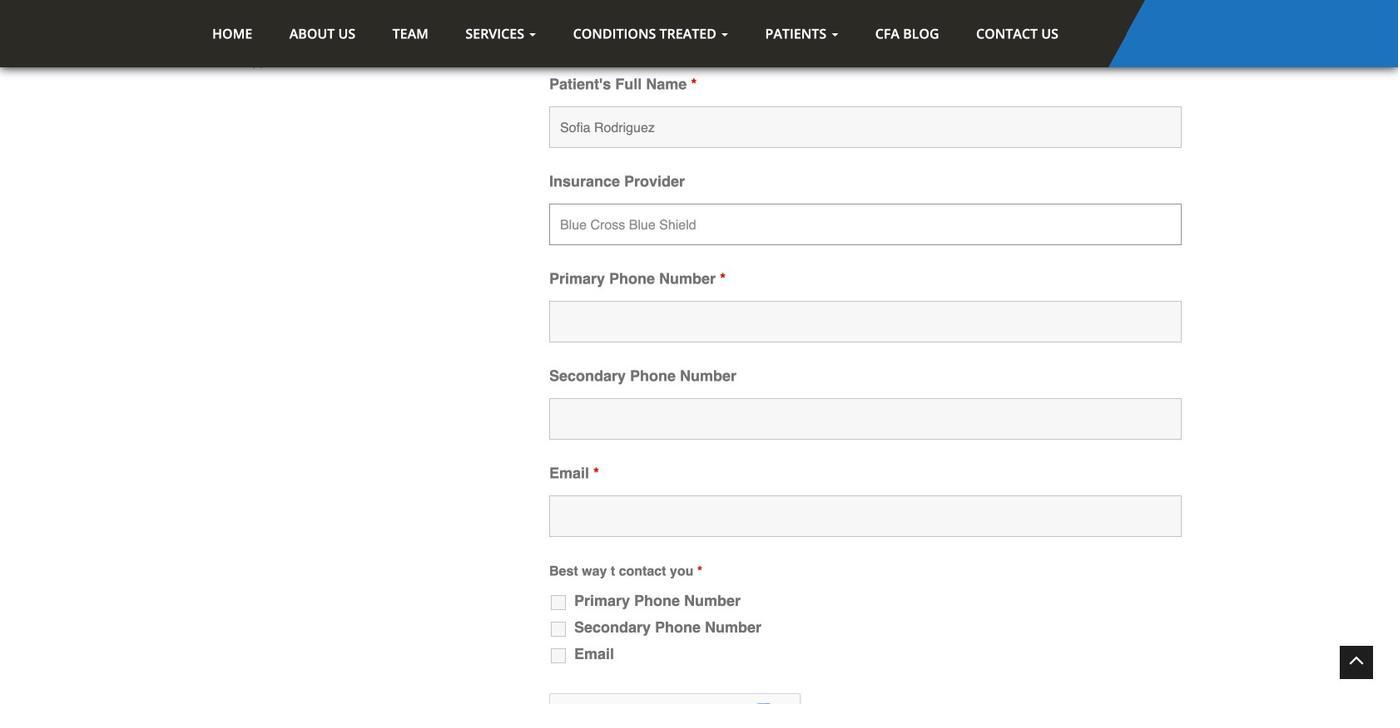 Task type: locate. For each thing, give the bounding box(es) containing it.
None telephone field
[[549, 301, 1182, 343]]

None email field
[[549, 496, 1182, 538]]

angle up image
[[1348, 648, 1364, 673]]

None telephone field
[[549, 399, 1182, 440]]

None text field
[[549, 107, 1182, 148], [549, 204, 1182, 245], [549, 107, 1182, 148], [549, 204, 1182, 245]]



Task type: vqa. For each thing, say whether or not it's contained in the screenshot.
angle up icon
yes



